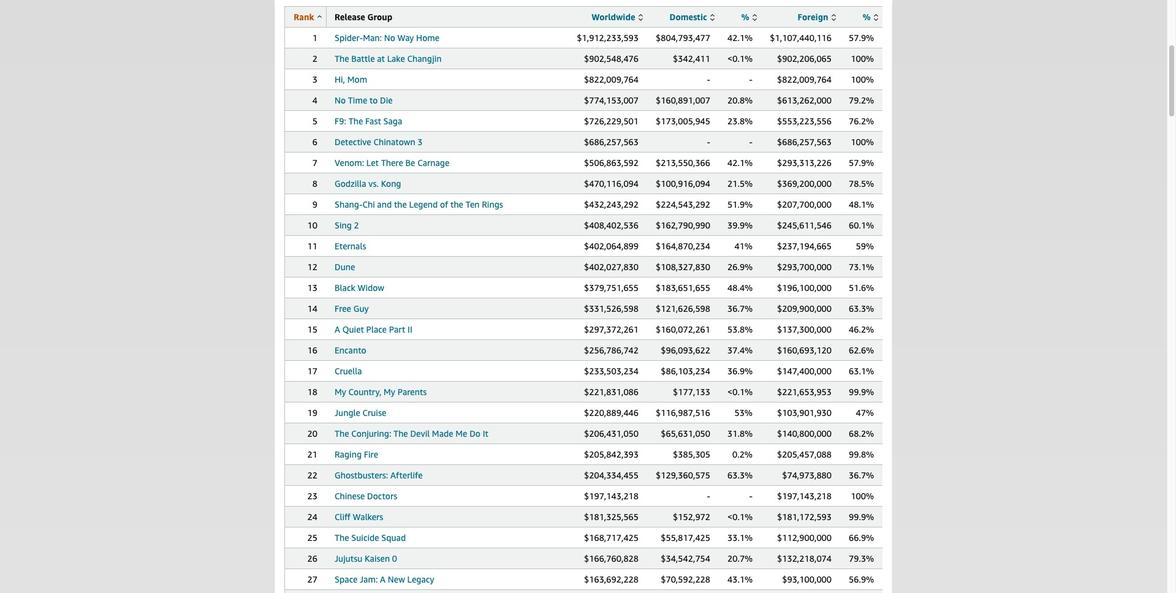 Task type: describe. For each thing, give the bounding box(es) containing it.
57.9% for $1,107,440,116
[[849, 32, 874, 43]]

no time to die
[[335, 95, 393, 105]]

99.8%
[[849, 449, 874, 460]]

chinese doctors
[[335, 491, 397, 502]]

14
[[308, 303, 318, 314]]

cruise
[[363, 408, 386, 418]]

$166,760,828
[[584, 554, 639, 564]]

57.9% for $293,313,226
[[849, 158, 874, 168]]

- up $152,972 at the bottom right of page
[[707, 491, 711, 502]]

51.9%
[[728, 199, 753, 210]]

widow
[[358, 283, 384, 293]]

$553,223,556
[[777, 116, 832, 126]]

- down 0.2%
[[750, 491, 753, 502]]

1 $686,257,563 from the left
[[584, 137, 639, 147]]

f9: the fast saga
[[335, 116, 402, 126]]

doctors
[[367, 491, 397, 502]]

my country, my parents link
[[335, 387, 427, 397]]

kong
[[381, 178, 401, 189]]

saga
[[383, 116, 402, 126]]

99.9% for $181,172,593
[[849, 512, 874, 522]]

godzilla vs. kong link
[[335, 178, 401, 189]]

$213,550,366
[[656, 158, 711, 168]]

$408,402,536
[[584, 220, 639, 231]]

jujutsu kaisen 0
[[335, 554, 397, 564]]

fast
[[365, 116, 381, 126]]

99.9% for $221,653,953
[[849, 387, 874, 397]]

$293,313,226
[[777, 158, 832, 168]]

2 the from the left
[[451, 199, 464, 210]]

time
[[348, 95, 367, 105]]

18
[[308, 387, 318, 397]]

5
[[313, 116, 318, 126]]

$152,972
[[673, 512, 711, 522]]

<0.1% for $342,411
[[728, 53, 753, 64]]

changjin
[[407, 53, 442, 64]]

$205,457,088
[[777, 449, 832, 460]]

42.1% for $804,793,477
[[728, 32, 753, 43]]

15
[[308, 324, 318, 335]]

$726,229,501
[[584, 116, 639, 126]]

<0.1% for $152,972
[[728, 512, 753, 522]]

and
[[377, 199, 392, 210]]

100% for $822,009,764
[[851, 74, 874, 85]]

black
[[335, 283, 355, 293]]

26.9%
[[728, 262, 753, 272]]

$164,870,234
[[656, 241, 711, 251]]

$221,653,953
[[777, 387, 832, 397]]

the battle at lake changjin link
[[335, 53, 442, 64]]

- up '20.8%'
[[750, 74, 753, 85]]

0 vertical spatial no
[[384, 32, 395, 43]]

venom:
[[335, 158, 364, 168]]

$379,751,655
[[584, 283, 639, 293]]

legend
[[409, 199, 438, 210]]

8
[[313, 178, 318, 189]]

chinese
[[335, 491, 365, 502]]

- down $342,411
[[707, 74, 711, 85]]

23.8%
[[728, 116, 753, 126]]

hi,
[[335, 74, 345, 85]]

group
[[368, 12, 393, 22]]

space
[[335, 574, 358, 585]]

there
[[381, 158, 403, 168]]

37.4%
[[728, 345, 753, 356]]

$112,900,000
[[777, 533, 832, 543]]

shang-chi and the legend of the ten rings
[[335, 199, 503, 210]]

79.3%
[[849, 554, 874, 564]]

jujutsu
[[335, 554, 363, 564]]

51.6%
[[849, 283, 874, 293]]

1 vertical spatial a
[[380, 574, 386, 585]]

1 horizontal spatial 3
[[418, 137, 423, 147]]

$34,542,754
[[661, 554, 711, 564]]

47%
[[856, 408, 874, 418]]

shang-
[[335, 199, 363, 210]]

$65,631,050
[[661, 429, 711, 439]]

$70,592,228
[[661, 574, 711, 585]]

quiet
[[343, 324, 364, 335]]

1 $822,009,764 from the left
[[584, 74, 639, 85]]

66.9%
[[849, 533, 874, 543]]

ghostbusters: afterlife
[[335, 470, 423, 481]]

new
[[388, 574, 405, 585]]

$331,526,598
[[584, 303, 639, 314]]

73.1%
[[849, 262, 874, 272]]

$237,194,665
[[777, 241, 832, 251]]

the for battle
[[335, 53, 349, 64]]

$196,100,000
[[777, 283, 832, 293]]

$204,334,455
[[584, 470, 639, 481]]

0 horizontal spatial 63.3%
[[728, 470, 753, 481]]

- up '$213,550,366'
[[707, 137, 711, 147]]

dune
[[335, 262, 355, 272]]

detective
[[335, 137, 371, 147]]

encanto link
[[335, 345, 366, 356]]

spider-man: no way home
[[335, 32, 440, 43]]

25
[[308, 533, 318, 543]]

parents
[[398, 387, 427, 397]]

26
[[308, 554, 318, 564]]

33.1%
[[728, 533, 753, 543]]

the left devil
[[394, 429, 408, 439]]

black widow link
[[335, 283, 384, 293]]

foreign
[[798, 12, 829, 22]]

11
[[308, 241, 318, 251]]

- down 23.8%
[[750, 137, 753, 147]]

eternals
[[335, 241, 366, 251]]

$902,206,065
[[777, 53, 832, 64]]

godzilla vs. kong
[[335, 178, 401, 189]]

f9:
[[335, 116, 346, 126]]

it
[[483, 429, 489, 439]]

$902,548,476
[[584, 53, 639, 64]]

$207,700,000
[[777, 199, 832, 210]]



Task type: vqa. For each thing, say whether or not it's contained in the screenshot.
the 854
no



Task type: locate. For each thing, give the bounding box(es) containing it.
1 vertical spatial 36.7%
[[849, 470, 874, 481]]

10
[[308, 220, 318, 231]]

0 horizontal spatial $197,143,218
[[584, 491, 639, 502]]

24
[[308, 512, 318, 522]]

space jam: a new legacy link
[[335, 574, 434, 585]]

$822,009,764 down $902,548,476 at the top of page
[[584, 74, 639, 85]]

0 horizontal spatial %
[[742, 12, 750, 22]]

1 horizontal spatial $686,257,563
[[777, 137, 832, 147]]

0 vertical spatial <0.1%
[[728, 53, 753, 64]]

2 % link from the left
[[863, 12, 879, 22]]

$506,863,592
[[584, 158, 639, 168]]

4 100% from the top
[[851, 491, 874, 502]]

3 up 4
[[313, 74, 318, 85]]

$197,143,218 down $204,334,455
[[584, 491, 639, 502]]

1 horizontal spatial 2
[[354, 220, 359, 231]]

0 horizontal spatial a
[[335, 324, 340, 335]]

$613,262,000
[[777, 95, 832, 105]]

2 right the sing
[[354, 220, 359, 231]]

$116,987,516
[[656, 408, 711, 418]]

$132,218,074
[[777, 554, 832, 564]]

1 vertical spatial 57.9%
[[849, 158, 874, 168]]

the right f9:
[[349, 116, 363, 126]]

0 vertical spatial 63.3%
[[849, 303, 874, 314]]

$160,693,120
[[777, 345, 832, 356]]

1 horizontal spatial a
[[380, 574, 386, 585]]

57.9% up 78.5%
[[849, 158, 874, 168]]

2 $197,143,218 from the left
[[777, 491, 832, 502]]

the down cliff
[[335, 533, 349, 543]]

$369,200,000
[[777, 178, 832, 189]]

% right the domestic link
[[742, 12, 750, 22]]

60.1%
[[849, 220, 874, 231]]

$140,800,000
[[777, 429, 832, 439]]

20.8%
[[728, 95, 753, 105]]

made
[[432, 429, 454, 439]]

1 $197,143,218 from the left
[[584, 491, 639, 502]]

% right foreign link
[[863, 12, 871, 22]]

2 vertical spatial <0.1%
[[728, 512, 753, 522]]

$173,005,945
[[656, 116, 711, 126]]

fire
[[364, 449, 378, 460]]

1 57.9% from the top
[[849, 32, 874, 43]]

1 vertical spatial 42.1%
[[728, 158, 753, 168]]

2 my from the left
[[384, 387, 395, 397]]

48.1%
[[849, 199, 874, 210]]

100% for $902,206,065
[[851, 53, 874, 64]]

1 horizontal spatial $197,143,218
[[777, 491, 832, 502]]

42.1% for $213,550,366
[[728, 158, 753, 168]]

1 100% from the top
[[851, 53, 874, 64]]

cliff walkers link
[[335, 512, 383, 522]]

detective chinatown 3 link
[[335, 137, 423, 147]]

chinese doctors link
[[335, 491, 397, 502]]

0 horizontal spatial 36.7%
[[728, 303, 753, 314]]

16
[[308, 345, 318, 356]]

the suicide squad
[[335, 533, 406, 543]]

0 vertical spatial 57.9%
[[849, 32, 874, 43]]

the up hi,
[[335, 53, 349, 64]]

2 $686,257,563 from the left
[[777, 137, 832, 147]]

the for conjuring:
[[335, 429, 349, 439]]

100% for $197,143,218
[[851, 491, 874, 502]]

2 $822,009,764 from the left
[[777, 74, 832, 85]]

0 horizontal spatial $686,257,563
[[584, 137, 639, 147]]

<0.1% for $177,133
[[728, 387, 753, 397]]

ten
[[466, 199, 480, 210]]

0 vertical spatial 36.7%
[[728, 303, 753, 314]]

my left parents
[[384, 387, 395, 397]]

57.9% right $1,107,440,116
[[849, 32, 874, 43]]

42.1%
[[728, 32, 753, 43], [728, 158, 753, 168]]

$297,372,261
[[584, 324, 639, 335]]

1 % link from the left
[[742, 12, 757, 22]]

0 vertical spatial 2
[[313, 53, 318, 64]]

63.1%
[[849, 366, 874, 376]]

1 horizontal spatial no
[[384, 32, 395, 43]]

shang-chi and the legend of the ten rings link
[[335, 199, 503, 210]]

3 up carnage
[[418, 137, 423, 147]]

0 horizontal spatial no
[[335, 95, 346, 105]]

$86,103,234
[[661, 366, 711, 376]]

% link right foreign link
[[863, 12, 879, 22]]

1 vertical spatial 99.9%
[[849, 512, 874, 522]]

0
[[392, 554, 397, 564]]

2 <0.1% from the top
[[728, 387, 753, 397]]

0 vertical spatial 3
[[313, 74, 318, 85]]

2 99.9% from the top
[[849, 512, 874, 522]]

ghostbusters:
[[335, 470, 388, 481]]

21.5%
[[728, 178, 753, 189]]

$804,793,477
[[656, 32, 711, 43]]

squad
[[382, 533, 406, 543]]

0 horizontal spatial 2
[[313, 53, 318, 64]]

<0.1%
[[728, 53, 753, 64], [728, 387, 753, 397], [728, 512, 753, 522]]

46.2%
[[849, 324, 874, 335]]

devil
[[410, 429, 430, 439]]

1 % from the left
[[742, 12, 750, 22]]

$220,889,446
[[584, 408, 639, 418]]

country,
[[349, 387, 382, 397]]

rank
[[294, 12, 314, 22], [294, 12, 314, 22]]

guy
[[354, 303, 369, 314]]

$256,786,742
[[584, 345, 639, 356]]

$402,027,830
[[584, 262, 639, 272]]

1 horizontal spatial 63.3%
[[849, 303, 874, 314]]

$402,064,899
[[584, 241, 639, 251]]

42.1% right $804,793,477
[[728, 32, 753, 43]]

0 horizontal spatial 3
[[313, 74, 318, 85]]

0 vertical spatial 99.9%
[[849, 387, 874, 397]]

42.1% up 21.5%
[[728, 158, 753, 168]]

1 horizontal spatial $822,009,764
[[777, 74, 832, 85]]

jujutsu kaisen 0 link
[[335, 554, 397, 564]]

2 42.1% from the top
[[728, 158, 753, 168]]

1 horizontal spatial my
[[384, 387, 395, 397]]

ghostbusters: afterlife link
[[335, 470, 423, 481]]

36.9%
[[728, 366, 753, 376]]

my up jungle
[[335, 387, 346, 397]]

$385,305
[[673, 449, 711, 460]]

the down jungle
[[335, 429, 349, 439]]

1 horizontal spatial the
[[451, 199, 464, 210]]

a left quiet
[[335, 324, 340, 335]]

1 horizontal spatial %
[[863, 12, 871, 22]]

$108,327,830
[[656, 262, 711, 272]]

1 99.9% from the top
[[849, 387, 874, 397]]

$55,817,425
[[661, 533, 711, 543]]

63.3% down 51.6%
[[849, 303, 874, 314]]

no left way at the top left of page
[[384, 32, 395, 43]]

100%
[[851, 53, 874, 64], [851, 74, 874, 85], [851, 137, 874, 147], [851, 491, 874, 502]]

39.9%
[[728, 220, 753, 231]]

vs.
[[369, 178, 379, 189]]

the right and
[[394, 199, 407, 210]]

0 vertical spatial 42.1%
[[728, 32, 753, 43]]

36.7% down 99.8%
[[849, 470, 874, 481]]

be
[[406, 158, 415, 168]]

% link right the domestic link
[[742, 12, 757, 22]]

$432,243,292
[[584, 199, 639, 210]]

hi, mom link
[[335, 74, 367, 85]]

1 horizontal spatial % link
[[863, 12, 879, 22]]

man:
[[363, 32, 382, 43]]

0 horizontal spatial the
[[394, 199, 407, 210]]

$197,143,218 up $181,172,593
[[777, 491, 832, 502]]

the for suicide
[[335, 533, 349, 543]]

63.3% down 0.2%
[[728, 470, 753, 481]]

$686,257,563 down $726,229,501
[[584, 137, 639, 147]]

$147,400,000
[[777, 366, 832, 376]]

$221,831,086
[[584, 387, 639, 397]]

cruella link
[[335, 366, 362, 376]]

1 vertical spatial <0.1%
[[728, 387, 753, 397]]

0 horizontal spatial $822,009,764
[[584, 74, 639, 85]]

kaisen
[[365, 554, 390, 564]]

41%
[[735, 241, 753, 251]]

no left time
[[335, 95, 346, 105]]

2 100% from the top
[[851, 74, 874, 85]]

at
[[377, 53, 385, 64]]

4
[[313, 95, 318, 105]]

36.7% up 53.8%
[[728, 303, 753, 314]]

afterlife
[[391, 470, 423, 481]]

<0.1% up '20.8%'
[[728, 53, 753, 64]]

suicide
[[352, 533, 379, 543]]

$121,626,598
[[656, 303, 711, 314]]

3 100% from the top
[[851, 137, 874, 147]]

$686,257,563 down $553,223,556
[[777, 137, 832, 147]]

2 % from the left
[[863, 12, 871, 22]]

1 vertical spatial no
[[335, 95, 346, 105]]

free guy
[[335, 303, 369, 314]]

the right of
[[451, 199, 464, 210]]

0 horizontal spatial my
[[335, 387, 346, 397]]

lake
[[387, 53, 405, 64]]

venom: let there be carnage link
[[335, 158, 450, 168]]

dune link
[[335, 262, 355, 272]]

hi, mom
[[335, 74, 367, 85]]

53.8%
[[728, 324, 753, 335]]

$822,009,764
[[584, 74, 639, 85], [777, 74, 832, 85]]

99.9% down 63.1% at the right of the page
[[849, 387, 874, 397]]

$209,900,000
[[777, 303, 832, 314]]

0 horizontal spatial % link
[[742, 12, 757, 22]]

20.7%
[[728, 554, 753, 564]]

99.9% up 66.9%
[[849, 512, 874, 522]]

1 <0.1% from the top
[[728, 53, 753, 64]]

1 vertical spatial 63.3%
[[728, 470, 753, 481]]

62.6%
[[849, 345, 874, 356]]

<0.1% up 33.1%
[[728, 512, 753, 522]]

2 down 1
[[313, 53, 318, 64]]

1 42.1% from the top
[[728, 32, 753, 43]]

a left new at the left of the page
[[380, 574, 386, 585]]

eternals link
[[335, 241, 366, 251]]

$822,009,764 down "$902,206,065"
[[777, 74, 832, 85]]

$103,901,930
[[777, 408, 832, 418]]

jungle cruise
[[335, 408, 386, 418]]

1 vertical spatial 3
[[418, 137, 423, 147]]

die
[[380, 95, 393, 105]]

chi
[[363, 199, 375, 210]]

$160,072,261
[[656, 324, 711, 335]]

1 the from the left
[[394, 199, 407, 210]]

1 vertical spatial 2
[[354, 220, 359, 231]]

jungle cruise link
[[335, 408, 386, 418]]

3 <0.1% from the top
[[728, 512, 753, 522]]

1 my from the left
[[335, 387, 346, 397]]

me
[[456, 429, 468, 439]]

2 57.9% from the top
[[849, 158, 874, 168]]

100% for $686,257,563
[[851, 137, 874, 147]]

1 horizontal spatial 36.7%
[[849, 470, 874, 481]]

venom: let there be carnage
[[335, 158, 450, 168]]

0 vertical spatial a
[[335, 324, 340, 335]]

<0.1% down 36.9%
[[728, 387, 753, 397]]



